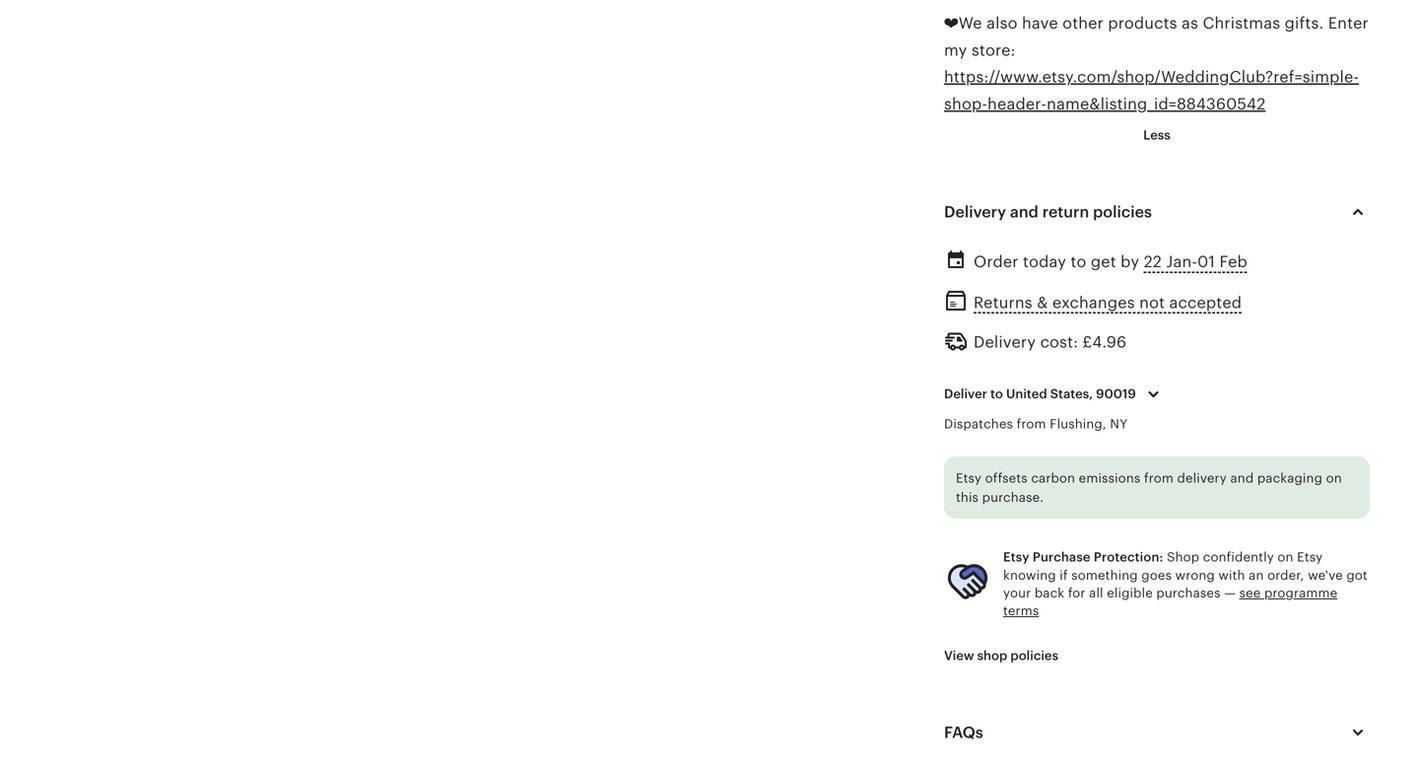 Task type: vqa. For each thing, say whether or not it's contained in the screenshot.
Wynne to the right
no



Task type: locate. For each thing, give the bounding box(es) containing it.
1 horizontal spatial from
[[1145, 471, 1174, 486]]

shop-
[[945, 95, 988, 113]]

0 horizontal spatial and
[[1010, 203, 1039, 221]]

etsy up knowing
[[1004, 550, 1030, 565]]

1 horizontal spatial to
[[1071, 253, 1087, 271]]

name&listing_id=884360542
[[1047, 95, 1266, 113]]

1 horizontal spatial policies
[[1094, 203, 1153, 221]]

on up order,
[[1278, 550, 1294, 565]]

today
[[1023, 253, 1067, 271]]

etsy inside etsy offsets carbon emissions from delivery and packaging on this purchase.
[[956, 471, 982, 486]]

less
[[1144, 128, 1171, 142]]

&
[[1037, 294, 1049, 311]]

etsy
[[956, 471, 982, 486], [1004, 550, 1030, 565], [1298, 550, 1323, 565]]

dispatches
[[945, 416, 1014, 431]]

to left united
[[991, 387, 1004, 401]]

purchases
[[1157, 586, 1221, 600]]

1 horizontal spatial and
[[1231, 471, 1254, 486]]

£
[[1083, 333, 1093, 351]]

delivery cost: £ 4.96
[[974, 333, 1127, 351]]

accepted
[[1170, 294, 1242, 311]]

dispatches from flushing, ny
[[945, 416, 1128, 431]]

0 horizontal spatial to
[[991, 387, 1004, 401]]

view
[[945, 648, 975, 663]]

also
[[987, 15, 1018, 32]]

on
[[1327, 471, 1343, 486], [1278, 550, 1294, 565]]

on right packaging
[[1327, 471, 1343, 486]]

delivery inside dropdown button
[[945, 203, 1007, 221]]

delivery down returns
[[974, 333, 1036, 351]]

1 vertical spatial delivery
[[974, 333, 1036, 351]]

an
[[1249, 568, 1264, 583]]

etsy inside shop confidently on etsy knowing if something goes wrong with an order, we've got your back for all eligible purchases —
[[1298, 550, 1323, 565]]

and right delivery
[[1231, 471, 1254, 486]]

policies inside button
[[1011, 648, 1059, 663]]

policies up by
[[1094, 203, 1153, 221]]

flushing,
[[1050, 416, 1107, 431]]

policies
[[1094, 203, 1153, 221], [1011, 648, 1059, 663]]

store:
[[972, 41, 1016, 59]]

to left get
[[1071, 253, 1087, 271]]

from down united
[[1017, 416, 1047, 431]]

1 horizontal spatial on
[[1327, 471, 1343, 486]]

shop
[[978, 648, 1008, 663]]

other
[[1063, 15, 1104, 32]]

less button
[[1129, 117, 1186, 153]]

return
[[1043, 203, 1090, 221]]

1 vertical spatial from
[[1145, 471, 1174, 486]]

to
[[1071, 253, 1087, 271], [991, 387, 1004, 401]]

have
[[1022, 15, 1059, 32]]

header-
[[988, 95, 1047, 113]]

goes
[[1142, 568, 1172, 583]]

if
[[1060, 568, 1068, 583]]

returns & exchanges not accepted
[[974, 294, 1242, 311]]

order,
[[1268, 568, 1305, 583]]

and left return
[[1010, 203, 1039, 221]]

shop confidently on etsy knowing if something goes wrong with an order, we've got your back for all eligible purchases —
[[1004, 550, 1368, 600]]

from inside etsy offsets carbon emissions from delivery and packaging on this purchase.
[[1145, 471, 1174, 486]]

0 vertical spatial to
[[1071, 253, 1087, 271]]

see
[[1240, 586, 1261, 600]]

protection:
[[1094, 550, 1164, 565]]

etsy up the we've
[[1298, 550, 1323, 565]]

jan-
[[1167, 253, 1198, 271]]

1 vertical spatial and
[[1231, 471, 1254, 486]]

delivery up order
[[945, 203, 1007, 221]]

delivery
[[1178, 471, 1227, 486]]

1 vertical spatial to
[[991, 387, 1004, 401]]

etsy up this
[[956, 471, 982, 486]]

with
[[1219, 568, 1246, 583]]

exchanges
[[1053, 294, 1136, 311]]

knowing
[[1004, 568, 1057, 583]]

returns
[[974, 294, 1033, 311]]

0 vertical spatial from
[[1017, 416, 1047, 431]]

1 vertical spatial on
[[1278, 550, 1294, 565]]

2 horizontal spatial etsy
[[1298, 550, 1323, 565]]

1 horizontal spatial etsy
[[1004, 550, 1030, 565]]

as
[[1182, 15, 1199, 32]]

carbon
[[1032, 471, 1076, 486]]

policies right shop on the bottom of the page
[[1011, 648, 1059, 663]]

0 horizontal spatial from
[[1017, 416, 1047, 431]]

0 horizontal spatial policies
[[1011, 648, 1059, 663]]

on inside etsy offsets carbon emissions from delivery and packaging on this purchase.
[[1327, 471, 1343, 486]]

etsy purchase protection:
[[1004, 550, 1164, 565]]

delivery
[[945, 203, 1007, 221], [974, 333, 1036, 351]]

from
[[1017, 416, 1047, 431], [1145, 471, 1174, 486]]

0 vertical spatial delivery
[[945, 203, 1007, 221]]

0 vertical spatial and
[[1010, 203, 1039, 221]]

❤we
[[945, 15, 983, 32]]

from left delivery
[[1145, 471, 1174, 486]]

shop
[[1168, 550, 1200, 565]]

not
[[1140, 294, 1166, 311]]

and
[[1010, 203, 1039, 221], [1231, 471, 1254, 486]]

delivery for delivery and return policies
[[945, 203, 1007, 221]]

https://www.etsy.com/shop/weddingclub?ref=simple-
[[945, 68, 1360, 86]]

0 horizontal spatial etsy
[[956, 471, 982, 486]]

ny
[[1111, 416, 1128, 431]]

0 vertical spatial policies
[[1094, 203, 1153, 221]]

faqs
[[945, 724, 984, 742]]

0 horizontal spatial on
[[1278, 550, 1294, 565]]

22 jan-01 feb button
[[1144, 248, 1248, 276]]

0 vertical spatial on
[[1327, 471, 1343, 486]]

1 vertical spatial policies
[[1011, 648, 1059, 663]]

enter
[[1329, 15, 1369, 32]]

products
[[1109, 15, 1178, 32]]

packaging
[[1258, 471, 1323, 486]]



Task type: describe. For each thing, give the bounding box(es) containing it.
and inside dropdown button
[[1010, 203, 1039, 221]]

see programme terms
[[1004, 586, 1338, 618]]

states,
[[1051, 387, 1093, 401]]

we've
[[1309, 568, 1344, 583]]

by
[[1121, 253, 1140, 271]]

returns & exchanges not accepted button
[[974, 288, 1242, 317]]

deliver to united states, 90019
[[945, 387, 1136, 401]]

—
[[1225, 586, 1236, 600]]

order
[[974, 253, 1019, 271]]

view shop policies
[[945, 648, 1059, 663]]

back
[[1035, 586, 1065, 600]]

to inside dropdown button
[[991, 387, 1004, 401]]

your
[[1004, 586, 1032, 600]]

22
[[1144, 253, 1162, 271]]

faqs button
[[927, 709, 1388, 756]]

delivery and return policies
[[945, 203, 1153, 221]]

see programme terms link
[[1004, 586, 1338, 618]]

my
[[945, 41, 968, 59]]

view shop policies button
[[930, 638, 1074, 674]]

emissions
[[1079, 471, 1141, 486]]

policies inside dropdown button
[[1094, 203, 1153, 221]]

feb
[[1220, 253, 1248, 271]]

get
[[1091, 253, 1117, 271]]

90019
[[1097, 387, 1136, 401]]

deliver to united states, 90019 button
[[930, 373, 1181, 415]]

eligible
[[1107, 586, 1153, 600]]

offsets
[[986, 471, 1028, 486]]

deliver
[[945, 387, 988, 401]]

and inside etsy offsets carbon emissions from delivery and packaging on this purchase.
[[1231, 471, 1254, 486]]

for
[[1069, 586, 1086, 600]]

etsy for etsy offsets carbon emissions from delivery and packaging on this purchase.
[[956, 471, 982, 486]]

etsy offsets carbon emissions from delivery and packaging on this purchase.
[[956, 471, 1343, 505]]

delivery for delivery cost: £ 4.96
[[974, 333, 1036, 351]]

4.96
[[1093, 333, 1127, 351]]

01
[[1198, 253, 1216, 271]]

purchase
[[1033, 550, 1091, 565]]

wrong
[[1176, 568, 1216, 583]]

got
[[1347, 568, 1368, 583]]

delivery and return policies button
[[927, 189, 1388, 236]]

something
[[1072, 568, 1138, 583]]

confidently
[[1204, 550, 1275, 565]]

all
[[1090, 586, 1104, 600]]

order today to get by 22 jan-01 feb
[[974, 253, 1248, 271]]

christmas
[[1203, 15, 1281, 32]]

this
[[956, 490, 979, 505]]

programme
[[1265, 586, 1338, 600]]

purchase.
[[983, 490, 1044, 505]]

on inside shop confidently on etsy knowing if something goes wrong with an order, we've got your back for all eligible purchases —
[[1278, 550, 1294, 565]]

https://www.etsy.com/shop/weddingclub?ref=simple- shop-header-name&listing_id=884360542 link
[[945, 68, 1360, 113]]

etsy for etsy purchase protection:
[[1004, 550, 1030, 565]]

cost:
[[1041, 333, 1079, 351]]

❤we also have other products as christmas gifts. enter my store: https://www.etsy.com/shop/weddingclub?ref=simple- shop-header-name&listing_id=884360542
[[945, 15, 1369, 113]]

terms
[[1004, 604, 1040, 618]]

gifts.
[[1285, 15, 1324, 32]]

united
[[1007, 387, 1048, 401]]



